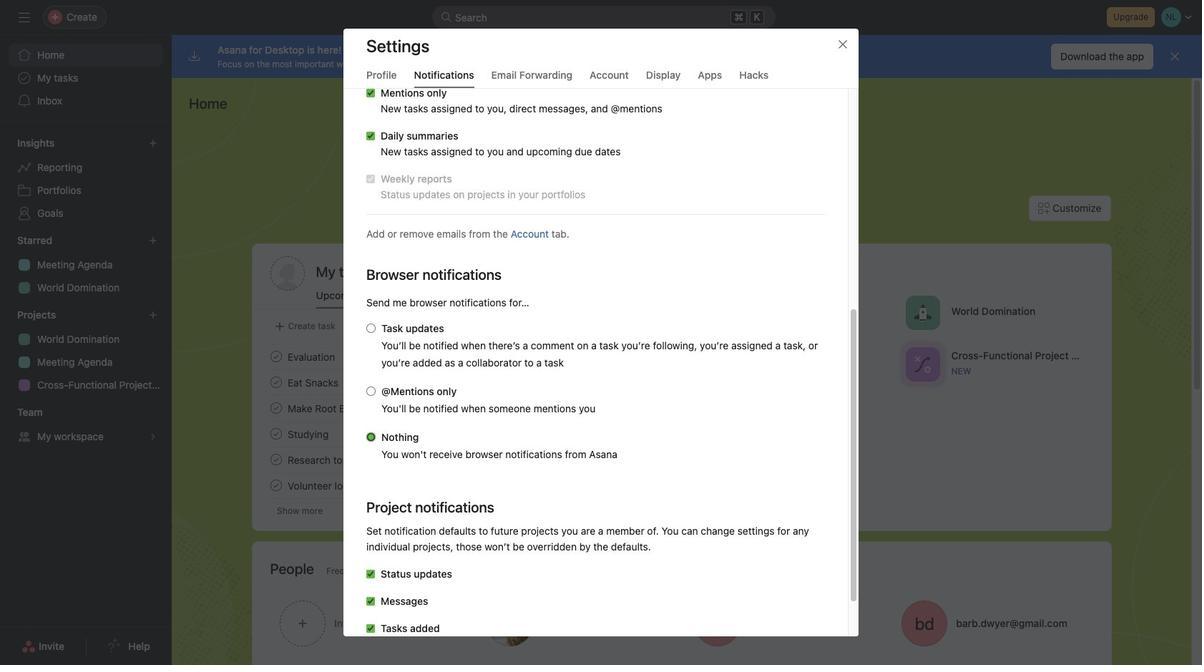 Task type: vqa. For each thing, say whether or not it's contained in the screenshot.
'Starred' element on the left
yes



Task type: locate. For each thing, give the bounding box(es) containing it.
mark complete image
[[267, 374, 285, 391], [267, 400, 285, 417], [267, 477, 285, 494]]

close image
[[838, 39, 849, 50]]

1 vertical spatial mark complete image
[[267, 400, 285, 417]]

projects element
[[0, 302, 172, 400]]

1 vertical spatial mark complete checkbox
[[267, 400, 285, 417]]

0 vertical spatial mark complete checkbox
[[267, 374, 285, 391]]

0 vertical spatial mark complete image
[[267, 374, 285, 391]]

rocket image
[[914, 304, 931, 321]]

mark complete image
[[267, 348, 285, 365], [267, 425, 285, 442], [267, 451, 285, 468]]

2 vertical spatial mark complete image
[[267, 477, 285, 494]]

1 vertical spatial mark complete checkbox
[[267, 451, 285, 468]]

3 mark complete image from the top
[[267, 451, 285, 468]]

3 mark complete checkbox from the top
[[267, 425, 285, 442]]

2 vertical spatial mark complete checkbox
[[267, 425, 285, 442]]

Mark complete checkbox
[[267, 374, 285, 391], [267, 451, 285, 468], [267, 477, 285, 494]]

2 vertical spatial mark complete image
[[267, 451, 285, 468]]

0 vertical spatial mark complete checkbox
[[267, 348, 285, 365]]

None radio
[[367, 324, 376, 333], [367, 387, 376, 396], [367, 432, 376, 442], [367, 324, 376, 333], [367, 387, 376, 396], [367, 432, 376, 442]]

0 vertical spatial mark complete image
[[267, 348, 285, 365]]

Mark complete checkbox
[[267, 348, 285, 365], [267, 400, 285, 417], [267, 425, 285, 442]]

None checkbox
[[367, 89, 375, 97], [367, 132, 375, 140], [367, 175, 375, 183], [367, 570, 375, 579], [367, 597, 375, 606], [367, 624, 375, 633], [367, 89, 375, 97], [367, 132, 375, 140], [367, 175, 375, 183], [367, 570, 375, 579], [367, 597, 375, 606], [367, 624, 375, 633]]

2 vertical spatial mark complete checkbox
[[267, 477, 285, 494]]

hide sidebar image
[[19, 11, 30, 23]]

dismiss image
[[1170, 51, 1181, 62]]

1 vertical spatial mark complete image
[[267, 425, 285, 442]]

teams element
[[0, 400, 172, 451]]



Task type: describe. For each thing, give the bounding box(es) containing it.
line_and_symbols image
[[914, 355, 931, 373]]

1 mark complete checkbox from the top
[[267, 374, 285, 391]]

starred element
[[0, 228, 172, 302]]

1 mark complete image from the top
[[267, 348, 285, 365]]

3 mark complete image from the top
[[267, 477, 285, 494]]

1 mark complete image from the top
[[267, 374, 285, 391]]

insights element
[[0, 130, 172, 228]]

2 mark complete checkbox from the top
[[267, 400, 285, 417]]

3 mark complete checkbox from the top
[[267, 477, 285, 494]]

global element
[[0, 35, 172, 121]]

add profile photo image
[[270, 256, 305, 291]]

2 mark complete image from the top
[[267, 425, 285, 442]]

1 mark complete checkbox from the top
[[267, 348, 285, 365]]

2 mark complete image from the top
[[267, 400, 285, 417]]

2 mark complete checkbox from the top
[[267, 451, 285, 468]]

prominent image
[[441, 11, 452, 23]]



